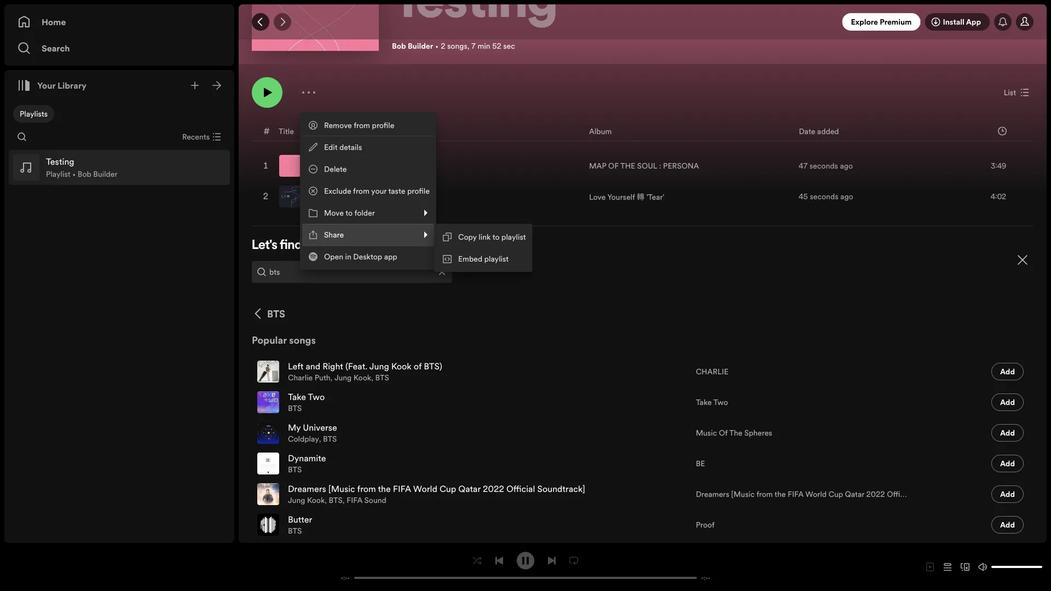 Task type: locate. For each thing, give the bounding box(es) containing it.
jung
[[370, 361, 389, 373], [335, 373, 352, 383], [288, 496, 305, 506]]

0 horizontal spatial -:--
[[341, 574, 350, 583]]

bts link right dreamers
[[329, 496, 343, 506]]

songs for 2
[[448, 41, 468, 51]]

fifa sound link
[[347, 496, 387, 506]]

seconds for boy with luv (feat. halsey)
[[810, 161, 839, 171]]

bob right •
[[78, 169, 91, 179]]

1 :- from the left
[[344, 574, 348, 583]]

fifa right the
[[393, 484, 411, 496]]

group
[[9, 150, 230, 185]]

profile up edit details button
[[372, 120, 395, 131]]

0 horizontal spatial builder
[[93, 169, 118, 179]]

bts up dreamers
[[288, 465, 302, 475]]

0 vertical spatial to
[[346, 208, 353, 218]]

go forward image
[[278, 18, 287, 26]]

0 vertical spatial from
[[354, 120, 370, 131]]

2
[[441, 41, 446, 51]]

bob left 2
[[392, 41, 406, 51]]

playlist
[[46, 169, 70, 179]]

luv
[[348, 155, 362, 167]]

to right link
[[493, 232, 500, 242]]

1 horizontal spatial jung kook link
[[335, 373, 372, 383]]

1 horizontal spatial kook
[[354, 373, 372, 383]]

0 horizontal spatial songs
[[289, 334, 316, 347]]

bts link up dreamers
[[288, 465, 302, 475]]

proof
[[696, 520, 715, 531]]

1 horizontal spatial fifa
[[393, 484, 411, 496]]

(feat.
[[365, 155, 385, 167]]

0 vertical spatial bob
[[392, 41, 406, 51]]

0 vertical spatial seconds
[[810, 161, 839, 171]]

search link
[[18, 37, 221, 59]]

love
[[590, 192, 606, 202]]

1 add from the top
[[1001, 367, 1016, 377]]

music of the spheres
[[696, 428, 773, 439]]

1 horizontal spatial bob
[[392, 41, 406, 51]]

jung up butter
[[288, 496, 305, 506]]

seconds for fake love
[[811, 191, 839, 202]]

2 -:-- from the left
[[702, 574, 711, 583]]

bts right coldplay
[[323, 434, 337, 445]]

builder left 2
[[408, 41, 433, 51]]

4 add button from the top
[[992, 455, 1025, 473]]

main element
[[4, 4, 234, 543]]

0 horizontal spatial cell
[[262, 541, 326, 571]]

songs up left
[[289, 334, 316, 347]]

builder inside list item
[[93, 169, 118, 179]]

profile
[[372, 120, 395, 131], [408, 186, 430, 196]]

bts inside dynamite bts
[[288, 465, 302, 475]]

1 add button from the top
[[992, 363, 1025, 381]]

popular songs
[[252, 334, 316, 347]]

search
[[42, 42, 70, 54]]

, inside my universe coldplay , bts
[[319, 434, 321, 445]]

copy
[[459, 232, 477, 242]]

1 vertical spatial jung kook link
[[288, 496, 325, 506]]

1 horizontal spatial songs
[[448, 41, 468, 51]]

dreamers
[[288, 484, 326, 496]]

your left taste
[[372, 186, 387, 196]]

bts link right coldplay
[[323, 434, 337, 445]]

1 horizontal spatial two
[[714, 397, 729, 408]]

add button for coldplay
[[992, 425, 1025, 442]]

two up of
[[714, 397, 729, 408]]

menu containing copy link to playlist
[[434, 224, 533, 272]]

bts inside boy with luv (feat. halsey) bts , halsey
[[310, 167, 324, 177]]

0 vertical spatial go back image
[[256, 18, 265, 26]]

1 horizontal spatial builder
[[408, 41, 433, 51]]

add button for bts
[[992, 394, 1025, 411]]

date
[[800, 126, 816, 136]]

ago for fake love
[[841, 191, 854, 202]]

seconds right 45
[[811, 191, 839, 202]]

jung inside dreamers [music from the fifa world cup qatar 2022 official soundtrack] jung kook , bts , fifa sound
[[288, 496, 305, 506]]

none search field inside main element
[[13, 128, 31, 146]]

1 horizontal spatial to
[[493, 232, 500, 242]]

bts link up my
[[288, 404, 302, 414]]

Playlists checkbox
[[13, 105, 54, 123]]

bts left move at the top
[[310, 198, 324, 208]]

1 vertical spatial to
[[493, 232, 500, 242]]

seconds right 47
[[810, 161, 839, 171]]

take two bts
[[288, 391, 325, 414]]

date added
[[800, 126, 840, 136]]

builder right •
[[93, 169, 118, 179]]

map
[[590, 161, 607, 171]]

min
[[478, 41, 491, 51]]

0 vertical spatial profile
[[372, 120, 395, 131]]

2 horizontal spatial kook
[[392, 361, 412, 373]]

1 horizontal spatial profile
[[408, 186, 430, 196]]

0 horizontal spatial :-
[[344, 574, 348, 583]]

menu
[[300, 112, 533, 272], [434, 224, 533, 272]]

take two cell
[[258, 388, 329, 417]]

1 vertical spatial bob
[[78, 169, 91, 179]]

delete button
[[302, 158, 434, 180]]

Search for songs or episodes field
[[252, 261, 452, 283]]

embed
[[459, 254, 483, 264]]

1 vertical spatial profile
[[408, 186, 430, 196]]

list item inside main element
[[9, 150, 230, 185]]

take inside take two bts
[[288, 391, 306, 404]]

kook left of
[[392, 361, 412, 373]]

add for right
[[1001, 367, 1016, 377]]

list
[[1005, 87, 1017, 98]]

bts button
[[252, 305, 285, 323]]

seconds
[[810, 161, 839, 171], [811, 191, 839, 202]]

kook inside dreamers [music from the fifa world cup qatar 2022 official soundtrack] jung kook , bts , fifa sound
[[307, 496, 325, 506]]

bts
[[310, 167, 324, 177], [310, 198, 324, 208], [267, 307, 285, 321], [376, 373, 389, 383], [288, 404, 302, 414], [323, 434, 337, 445], [288, 465, 302, 475], [329, 496, 343, 506], [288, 526, 302, 537]]

go back image inside "top bar and user menu" element
[[256, 18, 265, 26]]

list item containing playlist
[[9, 150, 230, 185]]

1 horizontal spatial jung
[[335, 373, 352, 383]]

1 cell from the left
[[262, 541, 326, 571]]

3 - from the left
[[702, 574, 704, 583]]

1 - from the left
[[341, 574, 344, 583]]

butter
[[288, 514, 312, 526]]

playlist down copy link to playlist
[[485, 254, 509, 264]]

persona
[[664, 161, 700, 171]]

list item
[[9, 150, 230, 185]]

cell right "volume high" "image"
[[992, 541, 1025, 571]]

two down "puth"
[[308, 391, 325, 404]]

bts link down dreamers
[[288, 526, 302, 537]]

1 vertical spatial songs
[[289, 334, 316, 347]]

left
[[288, 361, 304, 373]]

find
[[280, 239, 302, 253]]

of
[[414, 361, 422, 373]]

open
[[324, 252, 344, 262]]

fake love cell
[[279, 182, 361, 211]]

bts right (feat. at bottom
[[376, 373, 389, 383]]

edit
[[324, 142, 338, 153]]

love yourself 轉 'tear'
[[590, 192, 665, 202]]

from up 'folder' in the left of the page
[[353, 186, 370, 196]]

jung for the
[[288, 496, 305, 506]]

add for bts
[[1001, 397, 1016, 408]]

kook up butter
[[307, 496, 325, 506]]

to
[[346, 208, 353, 218], [493, 232, 500, 242]]

6 add from the top
[[1001, 520, 1016, 531]]

take down charlie
[[288, 391, 306, 404]]

go back image up popular
[[252, 307, 265, 321]]

ago down 47 seconds ago
[[841, 191, 854, 202]]

remove from profile button
[[302, 115, 434, 136]]

0 vertical spatial songs
[[448, 41, 468, 51]]

two
[[308, 391, 325, 404], [714, 397, 729, 408]]

delete
[[324, 164, 347, 174]]

from up edit details button
[[354, 120, 370, 131]]

None search field
[[252, 261, 452, 283]]

bts inside my universe coldplay , bts
[[323, 434, 337, 445]]

cell
[[262, 541, 326, 571], [696, 541, 715, 571], [992, 541, 1025, 571]]

0 vertical spatial jung kook link
[[335, 373, 372, 383]]

2 cell from the left
[[696, 541, 715, 571]]

0 vertical spatial builder
[[408, 41, 433, 51]]

dynamite cell
[[258, 449, 331, 479]]

connect to a device image
[[962, 563, 970, 572]]

1 vertical spatial builder
[[93, 169, 118, 179]]

builder
[[408, 41, 433, 51], [93, 169, 118, 179]]

3 add button from the top
[[992, 425, 1025, 442]]

previous image
[[495, 557, 504, 566]]

disable repeat image
[[570, 557, 579, 566]]

1 horizontal spatial cell
[[696, 541, 715, 571]]

sound
[[365, 496, 387, 506]]

fake love bts
[[310, 185, 356, 208]]

, inside boy with luv (feat. halsey) bts , halsey
[[324, 167, 326, 177]]

4 add from the top
[[1001, 459, 1016, 469]]

your
[[37, 79, 55, 91]]

bts inside fake love bts
[[310, 198, 324, 208]]

45
[[799, 191, 809, 202]]

take up music
[[696, 397, 712, 408]]

0 horizontal spatial kook
[[307, 496, 325, 506]]

dynamite
[[288, 453, 326, 465]]

official
[[507, 484, 536, 496]]

with
[[327, 155, 346, 167]]

bts right dreamers
[[329, 496, 343, 506]]

4 - from the left
[[708, 574, 711, 583]]

jung kook link right "puth"
[[335, 373, 372, 383]]

yourself
[[608, 192, 635, 202]]

5 add button from the top
[[992, 486, 1025, 504]]

2 songs , 7 min 52 sec
[[441, 41, 515, 51]]

jung kook link up butter
[[288, 496, 325, 506]]

add
[[1001, 367, 1016, 377], [1001, 397, 1016, 408], [1001, 428, 1016, 439], [1001, 459, 1016, 469], [1001, 490, 1016, 500], [1001, 520, 1016, 531]]

bts up my
[[288, 404, 302, 414]]

0 horizontal spatial to
[[346, 208, 353, 218]]

add button
[[992, 363, 1025, 381], [992, 394, 1025, 411], [992, 425, 1025, 442], [992, 455, 1025, 473], [992, 486, 1025, 504], [992, 517, 1025, 534]]

go back image
[[256, 18, 265, 26], [252, 307, 265, 321]]

take
[[288, 391, 306, 404], [696, 397, 712, 408]]

bob builder link
[[392, 41, 433, 51]]

ago up the 45 seconds ago
[[841, 161, 854, 171]]

1 horizontal spatial take
[[696, 397, 712, 408]]

charlie
[[288, 373, 313, 383]]

playlist right link
[[502, 232, 526, 242]]

bts up popular
[[267, 307, 285, 321]]

jung for (feat.
[[335, 373, 352, 383]]

love
[[334, 185, 356, 198]]

jung right (feat. at bottom
[[370, 361, 389, 373]]

taste
[[389, 186, 406, 196]]

3 add from the top
[[1001, 428, 1016, 439]]

open in desktop app button
[[302, 246, 434, 268]]

bts link inside take two cell
[[288, 404, 302, 414]]

0 vertical spatial your
[[372, 186, 387, 196]]

group containing playlist
[[9, 150, 230, 185]]

from left the
[[358, 484, 376, 496]]

bob
[[392, 41, 406, 51], [78, 169, 91, 179]]

bts down dreamers
[[288, 526, 302, 537]]

go back image left go forward image at the top
[[256, 18, 265, 26]]

2 vertical spatial from
[[358, 484, 376, 496]]

1 vertical spatial go back image
[[252, 307, 265, 321]]

1 vertical spatial from
[[353, 186, 370, 196]]

2 add button from the top
[[992, 394, 1025, 411]]

0 horizontal spatial jung
[[288, 496, 305, 506]]

my universe cell
[[258, 419, 342, 448]]

List button
[[1000, 84, 1034, 101]]

desktop
[[354, 252, 383, 262]]

0 horizontal spatial take
[[288, 391, 306, 404]]

jung right "puth"
[[335, 373, 352, 383]]

install app link
[[926, 13, 991, 31]]

songs right 2
[[448, 41, 468, 51]]

the
[[621, 161, 636, 171]]

add for from
[[1001, 490, 1016, 500]]

0 horizontal spatial two
[[308, 391, 325, 404]]

from for profile
[[354, 120, 370, 131]]

from inside button
[[354, 120, 370, 131]]

1 horizontal spatial :-
[[704, 574, 708, 583]]

bts link inside dynamite cell
[[288, 465, 302, 475]]

my universe coldplay , bts
[[288, 422, 337, 445]]

kook
[[392, 361, 412, 373], [354, 373, 372, 383], [307, 496, 325, 506]]

2 horizontal spatial cell
[[992, 541, 1025, 571]]

search in your library image
[[18, 133, 26, 141]]

edit details button
[[302, 136, 434, 158]]

#
[[264, 125, 270, 137]]

two for take two bts
[[308, 391, 325, 404]]

3:49
[[992, 161, 1007, 171]]

0 vertical spatial ago
[[841, 161, 854, 171]]

your library button
[[13, 75, 91, 96]]

5 add from the top
[[1001, 490, 1016, 500]]

two inside take two bts
[[308, 391, 325, 404]]

cell down proof link
[[696, 541, 715, 571]]

1 vertical spatial ago
[[841, 191, 854, 202]]

profile right taste
[[408, 186, 430, 196]]

None search field
[[13, 128, 31, 146]]

bts link left move at the top
[[310, 198, 324, 208]]

your inside "button"
[[372, 186, 387, 196]]

6 add button from the top
[[992, 517, 1025, 534]]

1 vertical spatial seconds
[[811, 191, 839, 202]]

0 horizontal spatial profile
[[372, 120, 395, 131]]

share button
[[302, 224, 434, 246]]

fifa left sound at the left
[[347, 496, 363, 506]]

45 seconds ago
[[799, 191, 854, 202]]

love yourself 轉 'tear' link
[[590, 191, 665, 202]]

in
[[345, 252, 352, 262]]

dreamers [music from the fifa world cup qatar 2022 official soundtrack] cell
[[258, 480, 590, 510]]

0 horizontal spatial bob
[[78, 169, 91, 179]]

cell down butter bts
[[262, 541, 326, 571]]

player controls element
[[328, 553, 724, 583]]

kook right right
[[354, 373, 372, 383]]

1 horizontal spatial -:--
[[702, 574, 711, 583]]

to right move at the top
[[346, 208, 353, 218]]

your right for
[[385, 239, 410, 253]]

2 add from the top
[[1001, 397, 1016, 408]]

from inside "button"
[[353, 186, 370, 196]]

bts left delete
[[310, 167, 324, 177]]



Task type: describe. For each thing, give the bounding box(es) containing it.
world
[[414, 484, 438, 496]]

bts inside butter bts
[[288, 526, 302, 537]]

halsey)
[[387, 155, 416, 167]]

playlist inside button
[[502, 232, 526, 242]]

kook for fifa
[[307, 496, 325, 506]]

7
[[472, 41, 476, 51]]

dynamite bts
[[288, 453, 326, 475]]

added
[[818, 126, 840, 136]]

playlists
[[20, 109, 48, 119]]

embed playlist
[[459, 254, 509, 264]]

clear search field image
[[438, 268, 447, 277]]

remove from profile
[[324, 120, 395, 131]]

album
[[590, 126, 612, 136]]

group inside main element
[[9, 150, 230, 185]]

remove
[[324, 120, 352, 131]]

from inside dreamers [music from the fifa world cup qatar 2022 official soundtrack] jung kook , bts , fifa sound
[[358, 484, 376, 496]]

move
[[324, 208, 344, 218]]

bob builder
[[392, 41, 433, 51]]

bts inside take two bts
[[288, 404, 302, 414]]

top bar and user menu element
[[239, 4, 1048, 39]]

Disable repeat checkbox
[[565, 553, 583, 570]]

bts link inside the butter cell
[[288, 526, 302, 537]]

the
[[378, 484, 391, 496]]

bts)
[[424, 361, 443, 373]]

butter cell
[[258, 511, 317, 540]]

轉
[[637, 192, 645, 202]]

let's
[[252, 239, 278, 253]]

halsey
[[328, 167, 351, 177]]

3:49 cell
[[964, 151, 1025, 181]]

2 - from the left
[[348, 574, 350, 583]]

47
[[799, 161, 808, 171]]

embed playlist button
[[437, 248, 531, 270]]

52
[[493, 41, 502, 51]]

add for coldplay
[[1001, 428, 1016, 439]]

bts inside dreamers [music from the fifa world cup qatar 2022 official soundtrack] jung kook , bts , fifa sound
[[329, 496, 343, 506]]

install app
[[944, 17, 982, 27]]

explore
[[852, 17, 879, 27]]

qatar
[[459, 484, 481, 496]]

take two link
[[696, 397, 729, 408]]

playlist up clear search field image
[[413, 239, 452, 253]]

[music
[[329, 484, 355, 496]]

profile inside button
[[372, 120, 395, 131]]

app
[[384, 252, 398, 262]]

soundtrack]
[[538, 484, 586, 496]]

explore premium
[[852, 17, 912, 27]]

volume high image
[[979, 563, 988, 572]]

open in desktop app
[[324, 252, 398, 262]]

charlie link
[[696, 367, 729, 377]]

exclude from your taste profile button
[[302, 180, 434, 202]]

two for take two
[[714, 397, 729, 408]]

•
[[72, 169, 76, 179]]

details
[[340, 142, 362, 153]]

proof link
[[696, 520, 715, 531]]

dreamers [music from the fifa world cup qatar 2022 official soundtrack] jung kook , bts , fifa sound
[[288, 484, 586, 506]]

:
[[660, 161, 662, 171]]

2 :- from the left
[[704, 574, 708, 583]]

47 seconds ago
[[799, 161, 854, 171]]

'tear'
[[647, 192, 665, 202]]

bts link right (feat. at bottom
[[376, 373, 389, 383]]

take for take two
[[696, 397, 712, 408]]

boy
[[310, 155, 325, 167]]

cup
[[440, 484, 457, 496]]

bob inside main element
[[78, 169, 91, 179]]

to inside 'dropdown button'
[[346, 208, 353, 218]]

fake
[[310, 185, 332, 198]]

move to folder button
[[302, 202, 434, 224]]

2 horizontal spatial jung
[[370, 361, 389, 373]]

let's find something for your playlist
[[252, 239, 452, 253]]

butter bts
[[288, 514, 312, 537]]

boy with luv (feat. halsey) link
[[310, 155, 416, 167]]

be link
[[696, 459, 706, 469]]

testing image
[[252, 0, 379, 51]]

add button for right
[[992, 363, 1025, 381]]

to inside button
[[493, 232, 500, 242]]

add button for from
[[992, 486, 1025, 504]]

duration image
[[999, 127, 1008, 136]]

right
[[323, 361, 343, 373]]

recents
[[182, 132, 210, 142]]

bts inside button
[[267, 307, 285, 321]]

bts inside left and right (feat. jung kook of bts) charlie puth , jung kook , bts
[[376, 373, 389, 383]]

title
[[279, 126, 294, 136]]

next image
[[548, 557, 557, 566]]

1 -:-- from the left
[[341, 574, 350, 583]]

# column header
[[264, 122, 270, 141]]

exclude
[[324, 186, 352, 196]]

my
[[288, 422, 301, 434]]

charlie puth link
[[288, 373, 331, 383]]

home
[[42, 16, 66, 28]]

copy link to playlist button
[[437, 226, 531, 248]]

2022
[[483, 484, 505, 496]]

bts link inside the dreamers [music from the fifa world cup qatar 2022 official soundtrack] cell
[[329, 496, 343, 506]]

for
[[367, 239, 383, 253]]

close image
[[1017, 254, 1030, 267]]

fake love link
[[310, 185, 356, 198]]

map of the soul : persona link
[[590, 161, 700, 171]]

left and right (feat. jung kook of bts) cell
[[258, 357, 447, 387]]

be
[[696, 459, 706, 469]]

Recents, List view field
[[174, 128, 228, 146]]

menu containing remove from profile
[[300, 112, 533, 272]]

coldplay
[[288, 434, 319, 445]]

profile inside "button"
[[408, 186, 430, 196]]

something
[[305, 239, 364, 253]]

and
[[306, 361, 321, 373]]

take for take two bts
[[288, 391, 306, 404]]

universe
[[303, 422, 337, 434]]

enable shuffle image
[[473, 557, 482, 566]]

left and right (feat. jung kook of bts) charlie puth , jung kook , bts
[[288, 361, 443, 383]]

move to folder
[[324, 208, 375, 218]]

0 horizontal spatial fifa
[[347, 496, 363, 506]]

exclude from your taste profile
[[324, 186, 430, 196]]

3 cell from the left
[[992, 541, 1025, 571]]

testing grid
[[239, 121, 1047, 213]]

what's new image
[[999, 18, 1008, 26]]

sec
[[504, 41, 515, 51]]

0 horizontal spatial jung kook link
[[288, 496, 325, 506]]

kook for jung
[[354, 373, 372, 383]]

of
[[719, 428, 728, 439]]

music of the spheres link
[[696, 428, 773, 439]]

halsey link
[[328, 167, 351, 177]]

duration element
[[999, 127, 1008, 136]]

app
[[967, 17, 982, 27]]

charlie
[[696, 367, 729, 377]]

boy with luv (feat. halsey) cell
[[279, 151, 420, 181]]

soul
[[638, 161, 658, 171]]

bts link left delete
[[310, 167, 324, 177]]

songs for popular
[[289, 334, 316, 347]]

1 vertical spatial your
[[385, 239, 410, 253]]

from for your
[[353, 186, 370, 196]]

# row
[[253, 122, 1034, 141]]

ago for boy with luv (feat. halsey)
[[841, 161, 854, 171]]

install
[[944, 17, 965, 27]]

(feat.
[[346, 361, 368, 373]]

pause image
[[522, 557, 530, 566]]

explore premium button
[[843, 13, 921, 31]]

playlist inside button
[[485, 254, 509, 264]]

copy link to playlist
[[459, 232, 526, 242]]

go back image inside bts button
[[252, 307, 265, 321]]

library
[[58, 79, 87, 91]]



Task type: vqa. For each thing, say whether or not it's contained in the screenshot.
search "link"
yes



